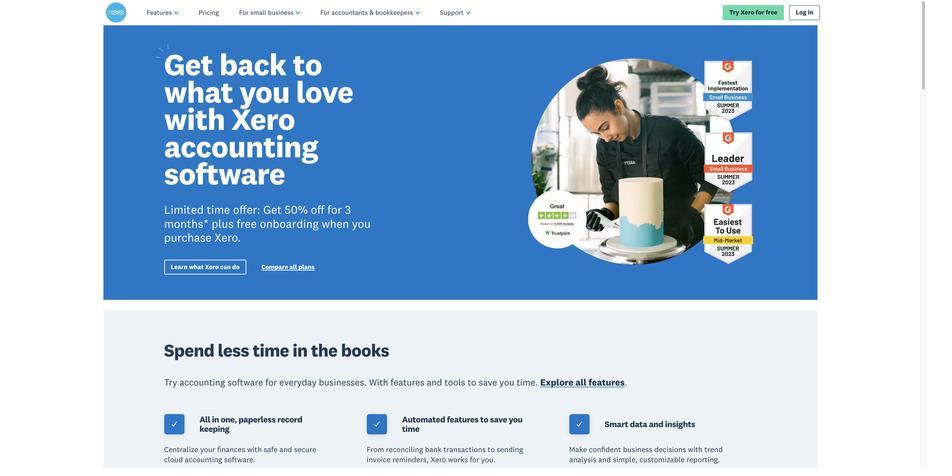 Task type: locate. For each thing, give the bounding box(es) containing it.
all left plans
[[290, 263, 297, 271]]

bookkeepers
[[375, 8, 413, 17]]

0 horizontal spatial for
[[239, 8, 249, 17]]

keeping
[[200, 424, 229, 434]]

try xero for free link
[[723, 5, 784, 20]]

0 horizontal spatial time
[[207, 202, 230, 217]]

you inside back to what you love with xero accounting software
[[239, 73, 290, 111]]

tools
[[444, 376, 465, 388]]

businesses.
[[319, 376, 367, 388]]

with inside back to what you love with xero accounting software
[[164, 100, 225, 138]]

0 vertical spatial business
[[268, 8, 294, 17]]

offer:
[[233, 202, 260, 217]]

in right log
[[808, 8, 814, 16]]

1 horizontal spatial features
[[447, 414, 479, 425]]

0 horizontal spatial free
[[237, 216, 257, 231]]

1 vertical spatial try
[[164, 376, 177, 388]]

0 horizontal spatial in
[[212, 414, 219, 425]]

in left the
[[293, 339, 307, 361]]

1 horizontal spatial with
[[247, 445, 262, 455]]

features
[[391, 376, 424, 388], [589, 376, 625, 388], [447, 414, 479, 425]]

1 horizontal spatial tick image
[[576, 421, 583, 428]]

2 horizontal spatial with
[[688, 445, 703, 455]]

business inside dropdown button
[[268, 8, 294, 17]]

learn
[[171, 263, 188, 271]]

and right safe on the bottom left
[[279, 445, 292, 455]]

0 vertical spatial time
[[207, 202, 230, 217]]

1 vertical spatial free
[[237, 216, 257, 231]]

0 vertical spatial accounting
[[164, 127, 318, 165]]

business for small
[[268, 8, 294, 17]]

paperless
[[239, 414, 276, 425]]

50%
[[285, 202, 308, 217]]

1 horizontal spatial all
[[576, 376, 587, 388]]

free
[[766, 8, 777, 16], [237, 216, 257, 231]]

xero
[[741, 8, 754, 16], [231, 100, 295, 138], [205, 263, 219, 271], [431, 455, 446, 464]]

in
[[808, 8, 814, 16], [293, 339, 307, 361], [212, 414, 219, 425]]

1 vertical spatial get
[[263, 202, 282, 217]]

2 horizontal spatial time
[[402, 424, 419, 434]]

business right small
[[268, 8, 294, 17]]

small
[[250, 8, 266, 17]]

you inside limited time offer: get 50% off for 3 months* plus free onboarding when you purchase xero.
[[352, 216, 371, 231]]

for left accountants
[[320, 8, 330, 17]]

for
[[239, 8, 249, 17], [320, 8, 330, 17]]

1 vertical spatial accounting
[[180, 376, 225, 388]]

xero homepage image
[[106, 3, 126, 23]]

save
[[479, 376, 497, 388], [490, 414, 507, 425]]

all
[[290, 263, 297, 271], [576, 376, 587, 388]]

2 vertical spatial time
[[402, 424, 419, 434]]

simple,
[[613, 455, 638, 464]]

1 horizontal spatial in
[[293, 339, 307, 361]]

finances
[[217, 445, 245, 455]]

0 vertical spatial get
[[164, 45, 213, 83]]

business
[[268, 8, 294, 17], [623, 445, 653, 455]]

you inside 'automated features to save you time'
[[509, 414, 523, 425]]

what inside learn what xero can do link
[[189, 263, 204, 271]]

insights
[[665, 419, 695, 429]]

get inside limited time offer: get 50% off for 3 months* plus free onboarding when you purchase xero.
[[263, 202, 282, 217]]

pricing link
[[189, 0, 229, 25]]

a xero user decorating a cake with blue icing. social proof badges surrounding the circular image. image
[[468, 25, 817, 300]]

compare all plans
[[261, 263, 315, 271]]

3
[[345, 202, 351, 217]]

0 vertical spatial try
[[729, 8, 739, 16]]

what
[[164, 73, 233, 111], [189, 263, 204, 271]]

2 vertical spatial accounting
[[185, 455, 222, 464]]

tick image
[[374, 421, 380, 428], [576, 421, 583, 428]]

all right explore
[[576, 376, 587, 388]]

to
[[293, 45, 322, 83], [468, 376, 476, 388], [480, 414, 488, 425], [488, 445, 495, 455]]

1 horizontal spatial try
[[729, 8, 739, 16]]

to inside back to what you love with xero accounting software
[[293, 45, 322, 83]]

0 horizontal spatial tick image
[[374, 421, 380, 428]]

0 vertical spatial what
[[164, 73, 233, 111]]

you
[[239, 73, 290, 111], [352, 216, 371, 231], [500, 376, 514, 388], [509, 414, 523, 425]]

0 horizontal spatial get
[[164, 45, 213, 83]]

when
[[322, 216, 349, 231]]

for
[[756, 8, 764, 16], [327, 202, 342, 217], [265, 376, 277, 388], [470, 455, 479, 464]]

in right all
[[212, 414, 219, 425]]

secure
[[294, 445, 316, 455]]

1 for from the left
[[239, 8, 249, 17]]

spend
[[164, 339, 214, 361]]

0 horizontal spatial business
[[268, 8, 294, 17]]

centralize your finances with safe and secure cloud accounting software.
[[164, 445, 316, 464]]

free right "plus"
[[237, 216, 257, 231]]

tick image up make
[[576, 421, 583, 428]]

save up sending at the right bottom
[[490, 414, 507, 425]]

1 horizontal spatial get
[[263, 202, 282, 217]]

tick image
[[171, 421, 177, 428]]

accounting
[[164, 127, 318, 165], [180, 376, 225, 388], [185, 455, 222, 464]]

business inside make confident business decisions with trend analysis and simple, customizable reporting.
[[623, 445, 653, 455]]

business up simple,
[[623, 445, 653, 455]]

save right tools
[[479, 376, 497, 388]]

try accounting software for everyday businesses. with features and tools to save you time. explore all features .
[[164, 376, 627, 388]]

0 vertical spatial in
[[808, 8, 814, 16]]

0 horizontal spatial try
[[164, 376, 177, 388]]

bank
[[425, 445, 442, 455]]

and
[[427, 376, 442, 388], [649, 419, 663, 429], [279, 445, 292, 455], [598, 455, 611, 464]]

0 horizontal spatial with
[[164, 100, 225, 138]]

1 horizontal spatial business
[[623, 445, 653, 455]]

2 for from the left
[[320, 8, 330, 17]]

log
[[796, 8, 807, 16]]

2 vertical spatial in
[[212, 414, 219, 425]]

1 vertical spatial all
[[576, 376, 587, 388]]

analysis
[[569, 455, 597, 464]]

from reconciling bank transactions to sending invoice reminders, xero works for you.
[[367, 445, 523, 464]]

1 tick image from the left
[[374, 421, 380, 428]]

0 vertical spatial software
[[164, 155, 285, 193]]

1 horizontal spatial for
[[320, 8, 330, 17]]

1 vertical spatial business
[[623, 445, 653, 455]]

try
[[729, 8, 739, 16], [164, 376, 177, 388]]

.
[[625, 376, 627, 388]]

make
[[569, 445, 587, 455]]

accountants
[[332, 8, 368, 17]]

everyday
[[279, 376, 317, 388]]

for left small
[[239, 8, 249, 17]]

with inside make confident business decisions with trend analysis and simple, customizable reporting.
[[688, 445, 703, 455]]

reconciling
[[386, 445, 423, 455]]

get
[[164, 45, 213, 83], [263, 202, 282, 217]]

in inside all in one, paperless record keeping
[[212, 414, 219, 425]]

reporting.
[[687, 455, 720, 464]]

1 vertical spatial what
[[189, 263, 204, 271]]

learn what xero can do
[[171, 263, 240, 271]]

1 horizontal spatial free
[[766, 8, 777, 16]]

0 vertical spatial free
[[766, 8, 777, 16]]

try for try xero for free
[[729, 8, 739, 16]]

0 vertical spatial all
[[290, 263, 297, 271]]

confident
[[589, 445, 621, 455]]

2 horizontal spatial in
[[808, 8, 814, 16]]

and down confident
[[598, 455, 611, 464]]

accounting inside back to what you love with xero accounting software
[[164, 127, 318, 165]]

compare all plans link
[[261, 263, 315, 273]]

2 tick image from the left
[[576, 421, 583, 428]]

for accountants & bookkeepers button
[[310, 0, 430, 25]]

1 vertical spatial save
[[490, 414, 507, 425]]

for accountants & bookkeepers
[[320, 8, 413, 17]]

time
[[207, 202, 230, 217], [253, 339, 289, 361], [402, 424, 419, 434]]

software
[[164, 155, 285, 193], [227, 376, 263, 388]]

xero.
[[214, 230, 241, 245]]

back
[[219, 45, 286, 83]]

1 vertical spatial in
[[293, 339, 307, 361]]

explore
[[540, 376, 574, 388]]

decisions
[[654, 445, 686, 455]]

free left log
[[766, 8, 777, 16]]

1 horizontal spatial time
[[253, 339, 289, 361]]

tick image up from
[[374, 421, 380, 428]]



Task type: vqa. For each thing, say whether or not it's contained in the screenshot.
the project to the top
no



Task type: describe. For each thing, give the bounding box(es) containing it.
for inside try xero for free link
[[756, 8, 764, 16]]

1 vertical spatial time
[[253, 339, 289, 361]]

customizable
[[640, 455, 685, 464]]

explore all features link
[[540, 376, 625, 390]]

back to what you love with xero accounting software
[[164, 45, 353, 193]]

plus
[[212, 216, 234, 231]]

plans
[[298, 263, 315, 271]]

automated features to save you time
[[402, 414, 523, 434]]

record
[[277, 414, 302, 425]]

xero inside back to what you love with xero accounting software
[[231, 100, 295, 138]]

2 horizontal spatial features
[[589, 376, 625, 388]]

business for confident
[[623, 445, 653, 455]]

all
[[200, 414, 210, 425]]

works
[[448, 455, 468, 464]]

log in
[[796, 8, 814, 16]]

in for all in one, paperless record keeping
[[212, 414, 219, 425]]

for for for small business
[[239, 8, 249, 17]]

to inside 'automated features to save you time'
[[480, 414, 488, 425]]

limited
[[164, 202, 204, 217]]

with inside centralize your finances with safe and secure cloud accounting software.
[[247, 445, 262, 455]]

tick image for smart
[[576, 421, 583, 428]]

try xero for free
[[729, 8, 777, 16]]

centralize
[[164, 445, 198, 455]]

software.
[[224, 455, 255, 464]]

for for for accountants & bookkeepers
[[320, 8, 330, 17]]

free inside limited time offer: get 50% off for 3 months* plus free onboarding when you purchase xero.
[[237, 216, 257, 231]]

log in link
[[789, 5, 820, 20]]

reminders,
[[392, 455, 429, 464]]

for inside limited time offer: get 50% off for 3 months* plus free onboarding when you purchase xero.
[[327, 202, 342, 217]]

features button
[[136, 0, 189, 25]]

and left tools
[[427, 376, 442, 388]]

the
[[311, 339, 337, 361]]

for inside from reconciling bank transactions to sending invoice reminders, xero works for you.
[[470, 455, 479, 464]]

books
[[341, 339, 389, 361]]

smart data and insights
[[605, 419, 695, 429]]

compare
[[261, 263, 288, 271]]

0 horizontal spatial features
[[391, 376, 424, 388]]

automated
[[402, 414, 445, 425]]

xero inside from reconciling bank transactions to sending invoice reminders, xero works for you.
[[431, 455, 446, 464]]

time.
[[517, 376, 538, 388]]

time inside 'automated features to save you time'
[[402, 424, 419, 434]]

1 vertical spatial software
[[227, 376, 263, 388]]

invoice
[[367, 455, 391, 464]]

accounting inside centralize your finances with safe and secure cloud accounting software.
[[185, 455, 222, 464]]

you.
[[481, 455, 496, 464]]

save inside 'automated features to save you time'
[[490, 414, 507, 425]]

love
[[296, 73, 353, 111]]

sending
[[497, 445, 523, 455]]

features inside 'automated features to save you time'
[[447, 414, 479, 425]]

for small business button
[[229, 0, 310, 25]]

your
[[200, 445, 215, 455]]

data
[[630, 419, 647, 429]]

pricing
[[199, 8, 219, 17]]

and inside centralize your finances with safe and secure cloud accounting software.
[[279, 445, 292, 455]]

can
[[220, 263, 231, 271]]

limited time offer: get 50% off for 3 months* plus free onboarding when you purchase xero.
[[164, 202, 371, 245]]

trend
[[705, 445, 723, 455]]

make confident business decisions with trend analysis and simple, customizable reporting.
[[569, 445, 723, 464]]

with
[[369, 376, 388, 388]]

transactions
[[444, 445, 486, 455]]

to inside from reconciling bank transactions to sending invoice reminders, xero works for you.
[[488, 445, 495, 455]]

software inside back to what you love with xero accounting software
[[164, 155, 285, 193]]

off
[[311, 202, 324, 217]]

0 horizontal spatial all
[[290, 263, 297, 271]]

support button
[[430, 0, 480, 25]]

from
[[367, 445, 384, 455]]

onboarding
[[260, 216, 319, 231]]

try for try accounting software for everyday businesses. with features and tools to save you time. explore all features .
[[164, 376, 177, 388]]

all in one, paperless record keeping
[[200, 414, 302, 434]]

support
[[440, 8, 464, 17]]

and inside make confident business decisions with trend analysis and simple, customizable reporting.
[[598, 455, 611, 464]]

time inside limited time offer: get 50% off for 3 months* plus free onboarding when you purchase xero.
[[207, 202, 230, 217]]

cloud
[[164, 455, 183, 464]]

features
[[147, 8, 172, 17]]

0 vertical spatial save
[[479, 376, 497, 388]]

in for log in
[[808, 8, 814, 16]]

purchase
[[164, 230, 212, 245]]

tick image for automated
[[374, 421, 380, 428]]

less
[[218, 339, 249, 361]]

safe
[[264, 445, 278, 455]]

for small business
[[239, 8, 294, 17]]

&
[[370, 8, 374, 17]]

and right data
[[649, 419, 663, 429]]

what inside back to what you love with xero accounting software
[[164, 73, 233, 111]]

smart
[[605, 419, 628, 429]]

learn what xero can do link
[[164, 260, 246, 275]]

months*
[[164, 216, 209, 231]]

spend less time in the books
[[164, 339, 389, 361]]

one,
[[221, 414, 237, 425]]

do
[[232, 263, 240, 271]]



